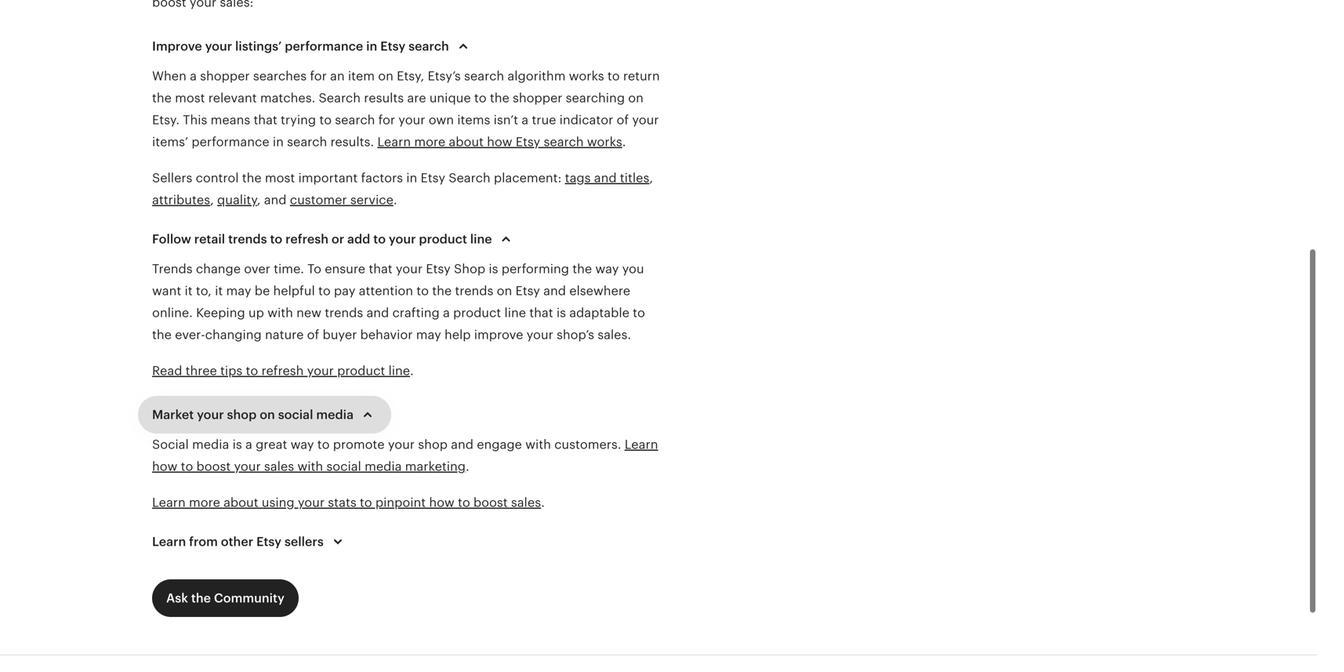 Task type: vqa. For each thing, say whether or not it's contained in the screenshot.
.
yes



Task type: describe. For each thing, give the bounding box(es) containing it.
shop inside dropdown button
[[227, 408, 257, 422]]

1 vertical spatial works
[[587, 135, 622, 149]]

line inside follow retail trends to refresh or add to your product line dropdown button
[[470, 232, 492, 246]]

learn more about how etsy search works .
[[377, 135, 626, 149]]

matches.
[[260, 91, 315, 105]]

most inside the 'sellers control the most important factors in etsy search placement: tags and titles , attributes , quality , and customer service .'
[[265, 171, 295, 185]]

be
[[255, 284, 270, 298]]

product inside dropdown button
[[419, 232, 467, 246]]

attributes
[[152, 193, 210, 207]]

promote
[[333, 437, 385, 452]]

the right the ask
[[191, 591, 211, 605]]

learn more about how etsy search works link
[[377, 135, 622, 149]]

of inside trends change over time. to ensure that your etsy shop is performing the way you want it to, it may be helpful to pay attention to the trends on etsy and elsewhere online. keeping up with new trends and crafting a product line that is adaptable to the ever-changing nature of buyer behavior may help improve your shop's sales.
[[307, 328, 319, 342]]

your up 'attention' at the left
[[396, 262, 423, 276]]

items'
[[152, 135, 188, 149]]

trends change over time. to ensure that your etsy shop is performing the way you want it to, it may be helpful to pay attention to the trends on etsy and elsewhere online. keeping up with new trends and crafting a product line that is adaptable to the ever-changing nature of buyer behavior may help improve your shop's sales.
[[152, 262, 645, 342]]

your down return
[[632, 113, 659, 127]]

over
[[244, 262, 270, 276]]

ask
[[166, 591, 188, 605]]

learn for learn more about using your stats to pinpoint how to boost sales .
[[152, 496, 186, 510]]

your down are
[[398, 113, 425, 127]]

service
[[350, 193, 393, 207]]

2 vertical spatial trends
[[325, 306, 363, 320]]

2 horizontal spatial is
[[557, 306, 566, 320]]

improve your listings' performance in etsy search button
[[138, 27, 487, 65]]

1 horizontal spatial may
[[416, 328, 441, 342]]

or
[[332, 232, 344, 246]]

etsy up etsy,
[[380, 39, 406, 53]]

time.
[[274, 262, 304, 276]]

learn how to boost your sales with social media marketing
[[152, 437, 658, 474]]

online.
[[152, 306, 193, 320]]

etsy right other
[[256, 535, 282, 549]]

trying
[[281, 113, 316, 127]]

relevant
[[208, 91, 257, 105]]

. inside the 'sellers control the most important factors in etsy search placement: tags and titles , attributes , quality , and customer service .'
[[393, 193, 397, 207]]

searches
[[253, 69, 307, 83]]

unique
[[429, 91, 471, 105]]

social
[[152, 437, 189, 452]]

ask the community
[[166, 591, 285, 605]]

boost inside learn how to boost your sales with social media marketing
[[196, 459, 231, 474]]

2 horizontal spatial how
[[487, 135, 512, 149]]

to down marketing
[[458, 496, 470, 510]]

search inside the 'sellers control the most important factors in etsy search placement: tags and titles , attributes , quality , and customer service .'
[[449, 171, 491, 185]]

learn how to boost your sales with social media marketing link
[[152, 437, 658, 474]]

factors
[[361, 171, 403, 185]]

learn for learn how to boost your sales with social media marketing
[[625, 437, 658, 452]]

customer service link
[[290, 193, 393, 207]]

the up etsy.
[[152, 91, 172, 105]]

more for learn more about using your stats to pinpoint how to boost sales .
[[189, 496, 220, 510]]

your right market
[[197, 408, 224, 422]]

search down the true
[[544, 135, 584, 149]]

your up marketing
[[388, 437, 415, 452]]

engage
[[477, 437, 522, 452]]

return
[[623, 69, 660, 83]]

1 horizontal spatial for
[[378, 113, 395, 127]]

on inside trends change over time. to ensure that your etsy shop is performing the way you want it to, it may be helpful to pay attention to the trends on etsy and elsewhere online. keeping up with new trends and crafting a product line that is adaptable to the ever-changing nature of buyer behavior may help improve your shop's sales.
[[497, 284, 512, 298]]

2 horizontal spatial that
[[529, 306, 553, 320]]

sellers
[[285, 535, 324, 549]]

results.
[[330, 135, 374, 149]]

sales.
[[598, 328, 631, 342]]

2 vertical spatial line
[[388, 364, 410, 378]]

1 horizontal spatial shopper
[[513, 91, 563, 105]]

to up 'items' at the left
[[474, 91, 487, 105]]

tags
[[565, 171, 591, 185]]

new
[[296, 306, 321, 320]]

0 horizontal spatial is
[[233, 437, 242, 452]]

your left listings'
[[205, 39, 232, 53]]

learn from other etsy sellers button
[[138, 523, 361, 561]]

help
[[445, 328, 471, 342]]

a left the true
[[522, 113, 529, 127]]

refresh for or
[[286, 232, 329, 246]]

1 vertical spatial way
[[291, 437, 314, 452]]

item
[[348, 69, 375, 83]]

retail
[[194, 232, 225, 246]]

great
[[256, 437, 287, 452]]

follow
[[152, 232, 191, 246]]

1 it from the left
[[185, 284, 193, 298]]

to right the "stats"
[[360, 496, 372, 510]]

and right tags
[[594, 171, 617, 185]]

to,
[[196, 284, 212, 298]]

how inside learn how to boost your sales with social media marketing
[[152, 459, 177, 474]]

etsy's
[[428, 69, 461, 83]]

about for using
[[224, 496, 258, 510]]

search right etsy's
[[464, 69, 504, 83]]

refresh for your
[[261, 364, 304, 378]]

add
[[347, 232, 370, 246]]

marketing
[[405, 459, 466, 474]]

follow retail trends to refresh or add to your product line button
[[138, 220, 530, 258]]

media inside dropdown button
[[316, 408, 354, 422]]

2 horizontal spatial ,
[[649, 171, 653, 185]]

algorithm
[[508, 69, 566, 83]]

ask the community link
[[152, 579, 299, 617]]

listings'
[[235, 39, 282, 53]]

learn more about using your stats to pinpoint how to boost sales .
[[152, 496, 545, 510]]

elsewhere
[[569, 284, 630, 298]]

an
[[330, 69, 345, 83]]

1 horizontal spatial sales
[[511, 496, 541, 510]]

etsy down performing
[[515, 284, 540, 298]]

improve your listings' performance in etsy search
[[152, 39, 449, 53]]

sellers control the most important factors in etsy search placement: tags and titles , attributes , quality , and customer service .
[[152, 171, 653, 207]]

the up isn't
[[490, 91, 509, 105]]

market your shop on social media button
[[138, 396, 391, 434]]

your left shop's
[[527, 328, 553, 342]]

product inside trends change over time. to ensure that your etsy shop is performing the way you want it to, it may be helpful to pay attention to the trends on etsy and elsewhere online. keeping up with new trends and crafting a product line that is adaptable to the ever-changing nature of buyer behavior may help improve your shop's sales.
[[453, 306, 501, 320]]

adaptable
[[569, 306, 630, 320]]

and up marketing
[[451, 437, 474, 452]]

stats
[[328, 496, 356, 510]]

1 vertical spatial media
[[192, 437, 229, 452]]

search inside when a shopper searches for an item on etsy, etsy's search algorithm works to return the most relevant matches. search results are unique to the shopper searching on etsy. this means that trying to search for your own items isn't a true indicator of your items' performance in search results.
[[319, 91, 361, 105]]

results
[[364, 91, 404, 105]]

2 it from the left
[[215, 284, 223, 298]]

0 vertical spatial may
[[226, 284, 251, 298]]

ensure
[[325, 262, 365, 276]]

learn from other etsy sellers
[[152, 535, 324, 549]]

learn for learn from other etsy sellers
[[152, 535, 186, 549]]

and down performing
[[543, 284, 566, 298]]

trends
[[152, 262, 193, 276]]

about for how
[[449, 135, 484, 149]]

read three tips to refresh your product line .
[[152, 364, 414, 378]]

to left pay
[[318, 284, 331, 298]]

performance inside when a shopper searches for an item on etsy, etsy's search algorithm works to return the most relevant matches. search results are unique to the shopper searching on etsy. this means that trying to search for your own items isn't a true indicator of your items' performance in search results.
[[192, 135, 269, 149]]

to right adaptable on the left
[[633, 306, 645, 320]]

this
[[183, 113, 207, 127]]

to right tips
[[246, 364, 258, 378]]

performing
[[502, 262, 569, 276]]

most inside when a shopper searches for an item on etsy, etsy's search algorithm works to return the most relevant matches. search results are unique to the shopper searching on etsy. this means that trying to search for your own items isn't a true indicator of your items' performance in search results.
[[175, 91, 205, 105]]

true
[[532, 113, 556, 127]]

pinpoint
[[375, 496, 426, 510]]

to left return
[[608, 69, 620, 83]]

to right the trying
[[319, 113, 332, 127]]

your right add
[[389, 232, 416, 246]]

to
[[307, 262, 321, 276]]

more for learn more about how etsy search works .
[[414, 135, 445, 149]]



Task type: locate. For each thing, give the bounding box(es) containing it.
is
[[489, 262, 498, 276], [557, 306, 566, 320], [233, 437, 242, 452]]

three
[[186, 364, 217, 378]]

trends
[[228, 232, 267, 246], [455, 284, 493, 298], [325, 306, 363, 320]]

when
[[152, 69, 186, 83]]

1 horizontal spatial of
[[617, 113, 629, 127]]

search down the an
[[319, 91, 361, 105]]

search
[[409, 39, 449, 53], [464, 69, 504, 83], [335, 113, 375, 127], [287, 135, 327, 149], [544, 135, 584, 149]]

items
[[457, 113, 490, 127]]

to up "crafting"
[[417, 284, 429, 298]]

search inside dropdown button
[[409, 39, 449, 53]]

learn for learn more about how etsy search works .
[[377, 135, 411, 149]]

keeping
[[196, 306, 245, 320]]

with inside learn how to boost your sales with social media marketing
[[297, 459, 323, 474]]

0 vertical spatial search
[[319, 91, 361, 105]]

0 vertical spatial that
[[254, 113, 277, 127]]

with
[[267, 306, 293, 320], [525, 437, 551, 452], [297, 459, 323, 474]]

0 vertical spatial performance
[[285, 39, 363, 53]]

how down isn't
[[487, 135, 512, 149]]

your down great on the bottom of the page
[[234, 459, 261, 474]]

on up great on the bottom of the page
[[260, 408, 275, 422]]

customers.
[[554, 437, 621, 452]]

of inside when a shopper searches for an item on etsy, etsy's search algorithm works to return the most relevant matches. search results are unique to the shopper searching on etsy. this means that trying to search for your own items isn't a true indicator of your items' performance in search results.
[[617, 113, 629, 127]]

about down 'items' at the left
[[449, 135, 484, 149]]

shop up marketing
[[418, 437, 448, 452]]

1 vertical spatial about
[[224, 496, 258, 510]]

more down own
[[414, 135, 445, 149]]

trends inside dropdown button
[[228, 232, 267, 246]]

that down performing
[[529, 306, 553, 320]]

0 vertical spatial with
[[267, 306, 293, 320]]

0 vertical spatial social
[[278, 408, 313, 422]]

0 horizontal spatial line
[[388, 364, 410, 378]]

in inside when a shopper searches for an item on etsy, etsy's search algorithm works to return the most relevant matches. search results are unique to the shopper searching on etsy. this means that trying to search for your own items isn't a true indicator of your items' performance in search results.
[[273, 135, 284, 149]]

0 horizontal spatial in
[[273, 135, 284, 149]]

0 horizontal spatial it
[[185, 284, 193, 298]]

tags and titles link
[[565, 171, 649, 185]]

on down return
[[628, 91, 644, 105]]

0 horizontal spatial boost
[[196, 459, 231, 474]]

learn more about using your stats to pinpoint how to boost sales link
[[152, 496, 541, 510]]

the up quality
[[242, 171, 262, 185]]

etsy down the true
[[516, 135, 540, 149]]

titles
[[620, 171, 649, 185]]

a
[[190, 69, 197, 83], [522, 113, 529, 127], [443, 306, 450, 320], [245, 437, 252, 452]]

in inside the 'sellers control the most important factors in etsy search placement: tags and titles , attributes , quality , and customer service .'
[[406, 171, 417, 185]]

in down the trying
[[273, 135, 284, 149]]

boost down market your shop on social media
[[196, 459, 231, 474]]

search up etsy's
[[409, 39, 449, 53]]

that down matches.
[[254, 113, 277, 127]]

when a shopper searches for an item on etsy, etsy's search algorithm works to return the most relevant matches. search results are unique to the shopper searching on etsy. this means that trying to search for your own items isn't a true indicator of your items' performance in search results.
[[152, 69, 660, 149]]

product
[[419, 232, 467, 246], [453, 306, 501, 320], [337, 364, 385, 378]]

0 horizontal spatial ,
[[210, 193, 214, 207]]

0 horizontal spatial for
[[310, 69, 327, 83]]

in
[[366, 39, 377, 53], [273, 135, 284, 149], [406, 171, 417, 185]]

0 horizontal spatial search
[[319, 91, 361, 105]]

pay
[[334, 284, 355, 298]]

sales down engage
[[511, 496, 541, 510]]

of down new
[[307, 328, 319, 342]]

it right to,
[[215, 284, 223, 298]]

trends down shop in the top of the page
[[455, 284, 493, 298]]

refresh inside dropdown button
[[286, 232, 329, 246]]

media inside learn how to boost your sales with social media marketing
[[365, 459, 402, 474]]

from
[[189, 535, 218, 549]]

works up searching
[[569, 69, 604, 83]]

shopper up relevant
[[200, 69, 250, 83]]

etsy right factors
[[421, 171, 445, 185]]

etsy inside the 'sellers control the most important factors in etsy search placement: tags and titles , attributes , quality , and customer service .'
[[421, 171, 445, 185]]

about left using
[[224, 496, 258, 510]]

0 horizontal spatial shopper
[[200, 69, 250, 83]]

read three tips to refresh your product line link
[[152, 364, 410, 378]]

2 vertical spatial how
[[429, 496, 455, 510]]

may left be
[[226, 284, 251, 298]]

on inside market your shop on social media dropdown button
[[260, 408, 275, 422]]

in right factors
[[406, 171, 417, 185]]

0 vertical spatial shop
[[227, 408, 257, 422]]

0 horizontal spatial with
[[267, 306, 293, 320]]

1 horizontal spatial that
[[369, 262, 393, 276]]

2 horizontal spatial media
[[365, 459, 402, 474]]

other
[[221, 535, 253, 549]]

sales down great on the bottom of the page
[[264, 459, 294, 474]]

your inside learn how to boost your sales with social media marketing
[[234, 459, 261, 474]]

market
[[152, 408, 194, 422]]

1 vertical spatial in
[[273, 135, 284, 149]]

the down online.
[[152, 328, 172, 342]]

using
[[262, 496, 295, 510]]

social up great on the bottom of the page
[[278, 408, 313, 422]]

with up the learn more about using your stats to pinpoint how to boost sales link
[[297, 459, 323, 474]]

1 horizontal spatial most
[[265, 171, 295, 185]]

crafting
[[392, 306, 440, 320]]

isn't
[[494, 113, 518, 127]]

,
[[649, 171, 653, 185], [210, 193, 214, 207], [257, 193, 261, 207]]

shopper
[[200, 69, 250, 83], [513, 91, 563, 105]]

works inside when a shopper searches for an item on etsy, etsy's search algorithm works to return the most relevant matches. search results are unique to the shopper searching on etsy. this means that trying to search for your own items isn't a true indicator of your items' performance in search results.
[[569, 69, 604, 83]]

sales inside learn how to boost your sales with social media marketing
[[264, 459, 294, 474]]

1 vertical spatial is
[[557, 306, 566, 320]]

0 vertical spatial trends
[[228, 232, 267, 246]]

up
[[248, 306, 264, 320]]

improve
[[474, 328, 523, 342]]

1 horizontal spatial more
[[414, 135, 445, 149]]

for left the an
[[310, 69, 327, 83]]

your left the "stats"
[[298, 496, 325, 510]]

may
[[226, 284, 251, 298], [416, 328, 441, 342]]

0 vertical spatial sales
[[264, 459, 294, 474]]

etsy
[[380, 39, 406, 53], [516, 135, 540, 149], [421, 171, 445, 185], [426, 262, 451, 276], [515, 284, 540, 298], [256, 535, 282, 549]]

more up from
[[189, 496, 220, 510]]

learn down social
[[152, 496, 186, 510]]

that up 'attention' at the left
[[369, 262, 393, 276]]

etsy.
[[152, 113, 180, 127]]

0 horizontal spatial of
[[307, 328, 319, 342]]

1 horizontal spatial social
[[326, 459, 361, 474]]

helpful
[[273, 284, 315, 298]]

2 horizontal spatial line
[[504, 306, 526, 320]]

2 vertical spatial product
[[337, 364, 385, 378]]

and right quality link
[[264, 193, 287, 207]]

line up improve
[[504, 306, 526, 320]]

1 vertical spatial more
[[189, 496, 220, 510]]

0 vertical spatial shopper
[[200, 69, 250, 83]]

1 horizontal spatial line
[[470, 232, 492, 246]]

0 vertical spatial way
[[595, 262, 619, 276]]

is down market your shop on social media
[[233, 437, 242, 452]]

means
[[211, 113, 250, 127]]

social inside learn how to boost your sales with social media marketing
[[326, 459, 361, 474]]

the inside the 'sellers control the most important factors in etsy search placement: tags and titles , attributes , quality , and customer service .'
[[242, 171, 262, 185]]

ever-
[[175, 328, 205, 342]]

0 vertical spatial boost
[[196, 459, 231, 474]]

attributes link
[[152, 193, 210, 207]]

nature
[[265, 328, 304, 342]]

is up shop's
[[557, 306, 566, 320]]

1 horizontal spatial boost
[[474, 496, 508, 510]]

want
[[152, 284, 181, 298]]

market your shop on social media
[[152, 408, 354, 422]]

shop
[[454, 262, 485, 276]]

of
[[617, 113, 629, 127], [307, 328, 319, 342]]

1 vertical spatial with
[[525, 437, 551, 452]]

, left customer
[[257, 193, 261, 207]]

you
[[622, 262, 644, 276]]

0 vertical spatial is
[[489, 262, 498, 276]]

media up the promote at the bottom left of the page
[[316, 408, 354, 422]]

1 horizontal spatial with
[[297, 459, 323, 474]]

etsy,
[[397, 69, 424, 83]]

0 vertical spatial about
[[449, 135, 484, 149]]

a right when
[[190, 69, 197, 83]]

to down social
[[181, 459, 193, 474]]

may down "crafting"
[[416, 328, 441, 342]]

in up item on the top left of page
[[366, 39, 377, 53]]

1 horizontal spatial ,
[[257, 193, 261, 207]]

0 horizontal spatial social
[[278, 408, 313, 422]]

1 horizontal spatial in
[[366, 39, 377, 53]]

1 vertical spatial trends
[[455, 284, 493, 298]]

and down 'attention' at the left
[[366, 306, 389, 320]]

0 horizontal spatial that
[[254, 113, 277, 127]]

refresh
[[286, 232, 329, 246], [261, 364, 304, 378]]

change
[[196, 262, 241, 276]]

that inside when a shopper searches for an item on etsy, etsy's search algorithm works to return the most relevant matches. search results are unique to the shopper searching on etsy. this means that trying to search for your own items isn't a true indicator of your items' performance in search results.
[[254, 113, 277, 127]]

it left to,
[[185, 284, 193, 298]]

0 vertical spatial for
[[310, 69, 327, 83]]

control
[[196, 171, 239, 185]]

performance inside dropdown button
[[285, 39, 363, 53]]

etsy left shop in the top of the page
[[426, 262, 451, 276]]

0 vertical spatial most
[[175, 91, 205, 105]]

product up shop in the top of the page
[[419, 232, 467, 246]]

shop up great on the bottom of the page
[[227, 408, 257, 422]]

your down buyer
[[307, 364, 334, 378]]

1 vertical spatial of
[[307, 328, 319, 342]]

performance down the means
[[192, 135, 269, 149]]

2 horizontal spatial in
[[406, 171, 417, 185]]

the up "crafting"
[[432, 284, 452, 298]]

0 horizontal spatial may
[[226, 284, 251, 298]]

own
[[429, 113, 454, 127]]

line inside trends change over time. to ensure that your etsy shop is performing the way you want it to, it may be helpful to pay attention to the trends on etsy and elsewhere online. keeping up with new trends and crafting a product line that is adaptable to the ever-changing nature of buyer behavior may help improve your shop's sales.
[[504, 306, 526, 320]]

how down marketing
[[429, 496, 455, 510]]

it
[[185, 284, 193, 298], [215, 284, 223, 298]]

a up help
[[443, 306, 450, 320]]

social media is a great way to promote your shop and engage with customers.
[[152, 437, 625, 452]]

search
[[319, 91, 361, 105], [449, 171, 491, 185]]

0 horizontal spatial most
[[175, 91, 205, 105]]

1 horizontal spatial search
[[449, 171, 491, 185]]

read
[[152, 364, 182, 378]]

2 vertical spatial in
[[406, 171, 417, 185]]

1 vertical spatial may
[[416, 328, 441, 342]]

1 vertical spatial sales
[[511, 496, 541, 510]]

0 horizontal spatial trends
[[228, 232, 267, 246]]

follow retail trends to refresh or add to your product line
[[152, 232, 492, 246]]

changing
[[205, 328, 262, 342]]

social
[[278, 408, 313, 422], [326, 459, 361, 474]]

1 vertical spatial boost
[[474, 496, 508, 510]]

indicator
[[560, 113, 613, 127]]

1 vertical spatial most
[[265, 171, 295, 185]]

with up nature
[[267, 306, 293, 320]]

learn left from
[[152, 535, 186, 549]]

0 vertical spatial media
[[316, 408, 354, 422]]

.
[[622, 135, 626, 149], [393, 193, 397, 207], [410, 364, 414, 378], [466, 459, 469, 474], [541, 496, 545, 510]]

with inside trends change over time. to ensure that your etsy shop is performing the way you want it to, it may be helpful to pay attention to the trends on etsy and elsewhere online. keeping up with new trends and crafting a product line that is adaptable to the ever-changing nature of buyer behavior may help improve your shop's sales.
[[267, 306, 293, 320]]

sellers
[[152, 171, 192, 185]]

1 horizontal spatial performance
[[285, 39, 363, 53]]

learn inside dropdown button
[[152, 535, 186, 549]]

0 vertical spatial of
[[617, 113, 629, 127]]

0 horizontal spatial performance
[[192, 135, 269, 149]]

0 horizontal spatial way
[[291, 437, 314, 452]]

on up results
[[378, 69, 394, 83]]

to right add
[[373, 232, 386, 246]]

trends up over
[[228, 232, 267, 246]]

important
[[298, 171, 358, 185]]

refresh up to
[[286, 232, 329, 246]]

1 horizontal spatial about
[[449, 135, 484, 149]]

are
[[407, 91, 426, 105]]

, down control
[[210, 193, 214, 207]]

2 vertical spatial is
[[233, 437, 242, 452]]

behavior
[[360, 328, 413, 342]]

attention
[[359, 284, 413, 298]]

community
[[214, 591, 285, 605]]

0 horizontal spatial sales
[[264, 459, 294, 474]]

search down the trying
[[287, 135, 327, 149]]

way inside trends change over time. to ensure that your etsy shop is performing the way you want it to, it may be helpful to pay attention to the trends on etsy and elsewhere online. keeping up with new trends and crafting a product line that is adaptable to the ever-changing nature of buyer behavior may help improve your shop's sales.
[[595, 262, 619, 276]]

tips
[[220, 364, 243, 378]]

, right tags
[[649, 171, 653, 185]]

for
[[310, 69, 327, 83], [378, 113, 395, 127]]

social inside dropdown button
[[278, 408, 313, 422]]

learn inside learn how to boost your sales with social media marketing
[[625, 437, 658, 452]]

0 horizontal spatial shop
[[227, 408, 257, 422]]

0 vertical spatial product
[[419, 232, 467, 246]]

with right engage
[[525, 437, 551, 452]]

2 vertical spatial that
[[529, 306, 553, 320]]

0 vertical spatial more
[[414, 135, 445, 149]]

line
[[470, 232, 492, 246], [504, 306, 526, 320], [388, 364, 410, 378]]

most up customer
[[265, 171, 295, 185]]

in inside dropdown button
[[366, 39, 377, 53]]

to inside learn how to boost your sales with social media marketing
[[181, 459, 193, 474]]

1 vertical spatial search
[[449, 171, 491, 185]]

trends down pay
[[325, 306, 363, 320]]

for down results
[[378, 113, 395, 127]]

1 horizontal spatial how
[[429, 496, 455, 510]]

1 vertical spatial line
[[504, 306, 526, 320]]

media
[[316, 408, 354, 422], [192, 437, 229, 452], [365, 459, 402, 474]]

the up elsewhere
[[573, 262, 592, 276]]

how down social
[[152, 459, 177, 474]]

2 horizontal spatial trends
[[455, 284, 493, 298]]

quality link
[[217, 193, 257, 207]]

is right shop in the top of the page
[[489, 262, 498, 276]]

improve
[[152, 39, 202, 53]]

quality
[[217, 193, 257, 207]]

shop's
[[557, 328, 594, 342]]

1 horizontal spatial shop
[[418, 437, 448, 452]]

line up shop in the top of the page
[[470, 232, 492, 246]]

shopper down algorithm
[[513, 91, 563, 105]]

works
[[569, 69, 604, 83], [587, 135, 622, 149]]

a inside trends change over time. to ensure that your etsy shop is performing the way you want it to, it may be helpful to pay attention to the trends on etsy and elsewhere online. keeping up with new trends and crafting a product line that is adaptable to the ever-changing nature of buyer behavior may help improve your shop's sales.
[[443, 306, 450, 320]]

1 vertical spatial shopper
[[513, 91, 563, 105]]

0 vertical spatial refresh
[[286, 232, 329, 246]]

1 vertical spatial shop
[[418, 437, 448, 452]]

1 horizontal spatial trends
[[325, 306, 363, 320]]

1 vertical spatial refresh
[[261, 364, 304, 378]]

1 horizontal spatial it
[[215, 284, 223, 298]]

1 horizontal spatial is
[[489, 262, 498, 276]]

to left the promote at the bottom left of the page
[[317, 437, 330, 452]]

that
[[254, 113, 277, 127], [369, 262, 393, 276], [529, 306, 553, 320]]

shop
[[227, 408, 257, 422], [418, 437, 448, 452]]

1 vertical spatial how
[[152, 459, 177, 474]]

on down performing
[[497, 284, 512, 298]]

on
[[378, 69, 394, 83], [628, 91, 644, 105], [497, 284, 512, 298], [260, 408, 275, 422]]

a left great on the bottom of the page
[[245, 437, 252, 452]]

0 horizontal spatial more
[[189, 496, 220, 510]]

most up this
[[175, 91, 205, 105]]

2 vertical spatial media
[[365, 459, 402, 474]]

1 vertical spatial performance
[[192, 135, 269, 149]]

1 horizontal spatial media
[[316, 408, 354, 422]]

refresh down nature
[[261, 364, 304, 378]]

customer
[[290, 193, 347, 207]]

search down 'learn more about how etsy search works' link
[[449, 171, 491, 185]]

to up time.
[[270, 232, 282, 246]]

1 horizontal spatial way
[[595, 262, 619, 276]]

search up results. at top
[[335, 113, 375, 127]]

0 vertical spatial works
[[569, 69, 604, 83]]

of down searching
[[617, 113, 629, 127]]

1 vertical spatial for
[[378, 113, 395, 127]]



